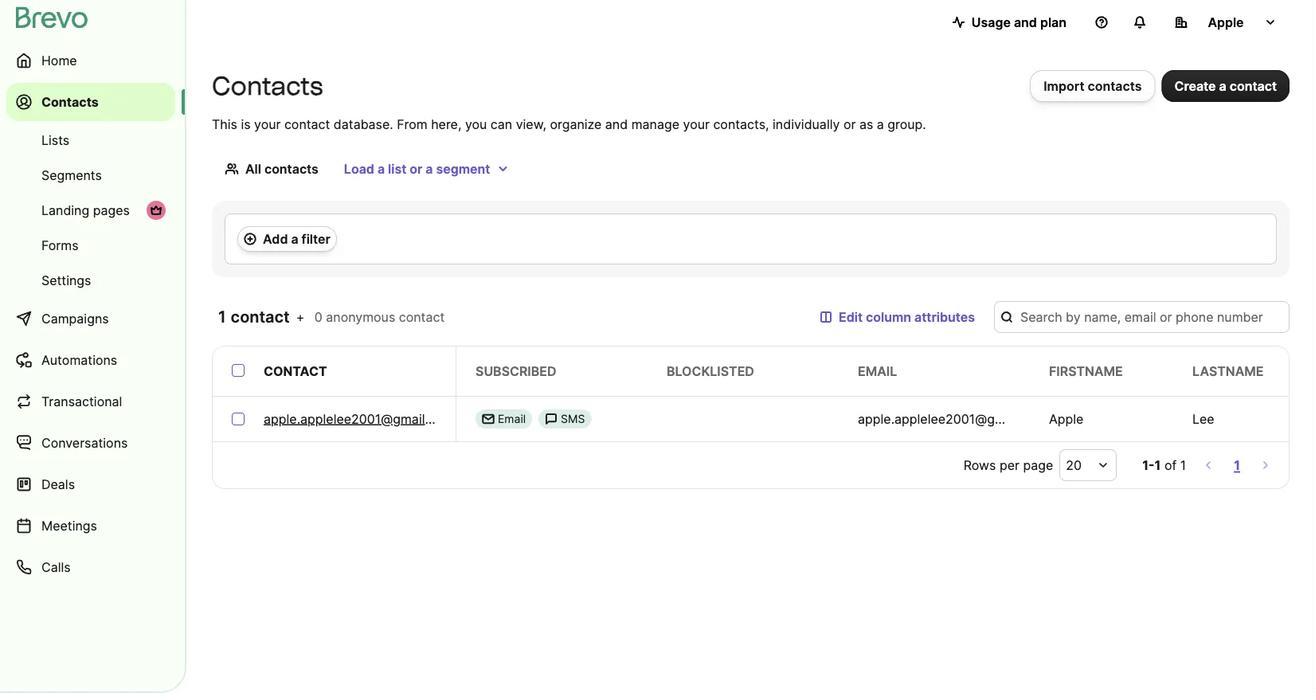 Task type: describe. For each thing, give the bounding box(es) containing it.
import contacts button
[[1031, 70, 1156, 102]]

segments
[[41, 167, 102, 183]]

this
[[212, 116, 237, 132]]

and inside button
[[1015, 14, 1038, 30]]

import contacts
[[1044, 78, 1143, 94]]

conversations link
[[6, 424, 175, 462]]

settings
[[41, 273, 91, 288]]

database.
[[334, 116, 393, 132]]

pages
[[93, 202, 130, 218]]

1 horizontal spatial or
[[844, 116, 856, 132]]

1 contact + 0 anonymous contact
[[218, 307, 445, 327]]

edit column attributes button
[[807, 301, 988, 333]]

contacts for all contacts
[[265, 161, 319, 177]]

1-1 of 1
[[1143, 457, 1187, 473]]

is
[[241, 116, 251, 132]]

contact up all contacts
[[284, 116, 330, 132]]

2 your from the left
[[683, 116, 710, 132]]

email
[[498, 412, 526, 426]]

+
[[296, 309, 305, 325]]

segments link
[[6, 159, 175, 191]]

20
[[1067, 457, 1082, 473]]

0
[[315, 309, 323, 325]]

rows
[[964, 457, 997, 473]]

usage and plan
[[972, 14, 1067, 30]]

contact inside button
[[1230, 78, 1278, 94]]

left___c25ys image for email
[[482, 413, 495, 426]]

deals link
[[6, 465, 175, 504]]

add a filter button
[[238, 226, 337, 252]]

lee
[[1193, 411, 1215, 427]]

campaigns
[[41, 311, 109, 326]]

transactional
[[41, 394, 122, 409]]

lists
[[41, 132, 69, 148]]

meetings link
[[6, 507, 175, 545]]

page
[[1024, 457, 1054, 473]]

add
[[263, 231, 288, 247]]

per
[[1000, 457, 1020, 473]]

lists link
[[6, 124, 175, 156]]

1-
[[1143, 457, 1155, 473]]

landing
[[41, 202, 89, 218]]

apple button
[[1163, 6, 1290, 38]]

group.
[[888, 116, 927, 132]]

edit
[[839, 309, 863, 325]]

column
[[866, 309, 912, 325]]

0 horizontal spatial contacts
[[41, 94, 99, 110]]

load
[[344, 161, 375, 177]]

automations
[[41, 352, 117, 368]]

left___c25ys image for sms
[[545, 413, 558, 426]]

contacts link
[[6, 83, 175, 121]]

can
[[491, 116, 513, 132]]

1 vertical spatial and
[[606, 116, 628, 132]]

usage and plan button
[[940, 6, 1080, 38]]

usage
[[972, 14, 1011, 30]]

a for load a list or a segment
[[378, 161, 385, 177]]

apple.applelee2001@gmail.com apple
[[858, 411, 1084, 427]]

landing pages
[[41, 202, 130, 218]]

Search by name, email or phone number search field
[[995, 301, 1290, 333]]

contact
[[264, 363, 327, 379]]

here,
[[431, 116, 462, 132]]

import
[[1044, 78, 1085, 94]]

create
[[1175, 78, 1217, 94]]

contact inside 1 contact + 0 anonymous contact
[[399, 309, 445, 325]]

apple.applelee2001@gmail.com for apple.applelee2001@gmail.com
[[264, 411, 455, 427]]

organize
[[550, 116, 602, 132]]

left___rvooi image
[[150, 204, 163, 217]]

filter
[[302, 231, 331, 247]]

campaigns link
[[6, 300, 175, 338]]

all contacts
[[245, 161, 319, 177]]

1 your from the left
[[254, 116, 281, 132]]



Task type: vqa. For each thing, say whether or not it's contained in the screenshot.
anonymous
yes



Task type: locate. For each thing, give the bounding box(es) containing it.
you
[[465, 116, 487, 132]]

a right the list
[[426, 161, 433, 177]]

contacts right import
[[1088, 78, 1143, 94]]

calls link
[[6, 548, 175, 587]]

as
[[860, 116, 874, 132]]

1 vertical spatial or
[[410, 161, 423, 177]]

1 left___c25ys image from the left
[[482, 413, 495, 426]]

1 horizontal spatial apple
[[1209, 14, 1245, 30]]

contacts up 'is'
[[212, 71, 323, 101]]

calls
[[41, 560, 71, 575]]

contacts inside button
[[1088, 78, 1143, 94]]

your
[[254, 116, 281, 132], [683, 116, 710, 132]]

attributes
[[915, 309, 976, 325]]

left___c25ys image left sms
[[545, 413, 558, 426]]

a right add
[[291, 231, 299, 247]]

1 vertical spatial apple
[[1050, 411, 1084, 427]]

contacts
[[212, 71, 323, 101], [41, 94, 99, 110]]

0 horizontal spatial left___c25ys image
[[482, 413, 495, 426]]

apple.applelee2001@gmail.com
[[264, 411, 455, 427], [858, 411, 1049, 427]]

home
[[41, 53, 77, 68]]

0 vertical spatial and
[[1015, 14, 1038, 30]]

a for create a contact
[[1220, 78, 1227, 94]]

contacts,
[[714, 116, 770, 132]]

1 inside button
[[1235, 457, 1241, 473]]

a right as
[[877, 116, 885, 132]]

1 apple.applelee2001@gmail.com from the left
[[264, 411, 455, 427]]

from
[[397, 116, 428, 132]]

a for add a filter
[[291, 231, 299, 247]]

create a contact button
[[1162, 70, 1290, 102]]

contact left '+'
[[231, 307, 290, 327]]

anonymous
[[326, 309, 396, 325]]

and left the manage
[[606, 116, 628, 132]]

meetings
[[41, 518, 97, 534]]

list
[[388, 161, 407, 177]]

and left "plan"
[[1015, 14, 1038, 30]]

edit column attributes
[[839, 309, 976, 325]]

left___c25ys image
[[482, 413, 495, 426], [545, 413, 558, 426]]

0 horizontal spatial or
[[410, 161, 423, 177]]

1 button
[[1232, 454, 1244, 477]]

contacts right all
[[265, 161, 319, 177]]

individually
[[773, 116, 840, 132]]

1 horizontal spatial contacts
[[1088, 78, 1143, 94]]

transactional link
[[6, 383, 175, 421]]

apple
[[1209, 14, 1245, 30], [1050, 411, 1084, 427]]

create a contact
[[1175, 78, 1278, 94]]

sms
[[561, 412, 585, 426]]

2 left___c25ys image from the left
[[545, 413, 558, 426]]

20 button
[[1060, 450, 1118, 481]]

forms link
[[6, 230, 175, 261]]

your right 'is'
[[254, 116, 281, 132]]

contacts for import contacts
[[1088, 78, 1143, 94]]

your right the manage
[[683, 116, 710, 132]]

all
[[245, 161, 261, 177]]

plan
[[1041, 14, 1067, 30]]

apple.applelee2001@gmail.com for apple.applelee2001@gmail.com apple
[[858, 411, 1049, 427]]

contact right 'anonymous'
[[399, 309, 445, 325]]

1 vertical spatial contacts
[[265, 161, 319, 177]]

1 horizontal spatial and
[[1015, 14, 1038, 30]]

load a list or a segment
[[344, 161, 490, 177]]

0 vertical spatial apple
[[1209, 14, 1245, 30]]

add a filter
[[263, 231, 331, 247]]

firstname
[[1050, 363, 1124, 379]]

0 vertical spatial or
[[844, 116, 856, 132]]

a
[[1220, 78, 1227, 94], [877, 116, 885, 132], [378, 161, 385, 177], [426, 161, 433, 177], [291, 231, 299, 247]]

rows per page
[[964, 457, 1054, 473]]

1
[[218, 307, 227, 327], [1155, 457, 1162, 473], [1181, 457, 1187, 473], [1235, 457, 1241, 473]]

2 apple.applelee2001@gmail.com from the left
[[858, 411, 1049, 427]]

0 horizontal spatial apple
[[1050, 411, 1084, 427]]

this is your contact database. from here, you can view, organize and manage your contacts, individually or as a group.
[[212, 116, 927, 132]]

left___c25ys image left email
[[482, 413, 495, 426]]

0 horizontal spatial your
[[254, 116, 281, 132]]

1 horizontal spatial your
[[683, 116, 710, 132]]

a right create in the right of the page
[[1220, 78, 1227, 94]]

subscribed
[[476, 363, 557, 379]]

1 horizontal spatial contacts
[[212, 71, 323, 101]]

manage
[[632, 116, 680, 132]]

segment
[[436, 161, 490, 177]]

blocklisted
[[667, 363, 755, 379]]

automations link
[[6, 341, 175, 379]]

1 horizontal spatial left___c25ys image
[[545, 413, 558, 426]]

1 horizontal spatial apple.applelee2001@gmail.com
[[858, 411, 1049, 427]]

of
[[1165, 457, 1177, 473]]

forms
[[41, 238, 79, 253]]

apple inside button
[[1209, 14, 1245, 30]]

0 horizontal spatial and
[[606, 116, 628, 132]]

0 vertical spatial contacts
[[1088, 78, 1143, 94]]

and
[[1015, 14, 1038, 30], [606, 116, 628, 132]]

email
[[858, 363, 898, 379]]

lastname
[[1193, 363, 1264, 379]]

contacts up lists
[[41, 94, 99, 110]]

contact right create in the right of the page
[[1230, 78, 1278, 94]]

landing pages link
[[6, 194, 175, 226]]

apple.applelee2001@gmail.com link
[[264, 410, 455, 429]]

apple up 20
[[1050, 411, 1084, 427]]

0 horizontal spatial apple.applelee2001@gmail.com
[[264, 411, 455, 427]]

home link
[[6, 41, 175, 80]]

deals
[[41, 477, 75, 492]]

or right the list
[[410, 161, 423, 177]]

a left the list
[[378, 161, 385, 177]]

0 horizontal spatial contacts
[[265, 161, 319, 177]]

apple up create a contact
[[1209, 14, 1245, 30]]

apple.applelee2001@gmail.com down "contact"
[[264, 411, 455, 427]]

or inside button
[[410, 161, 423, 177]]

load a list or a segment button
[[331, 153, 522, 185]]

or
[[844, 116, 856, 132], [410, 161, 423, 177]]

settings link
[[6, 265, 175, 296]]

apple.applelee2001@gmail.com up rows
[[858, 411, 1049, 427]]

view,
[[516, 116, 547, 132]]

conversations
[[41, 435, 128, 451]]

or left as
[[844, 116, 856, 132]]



